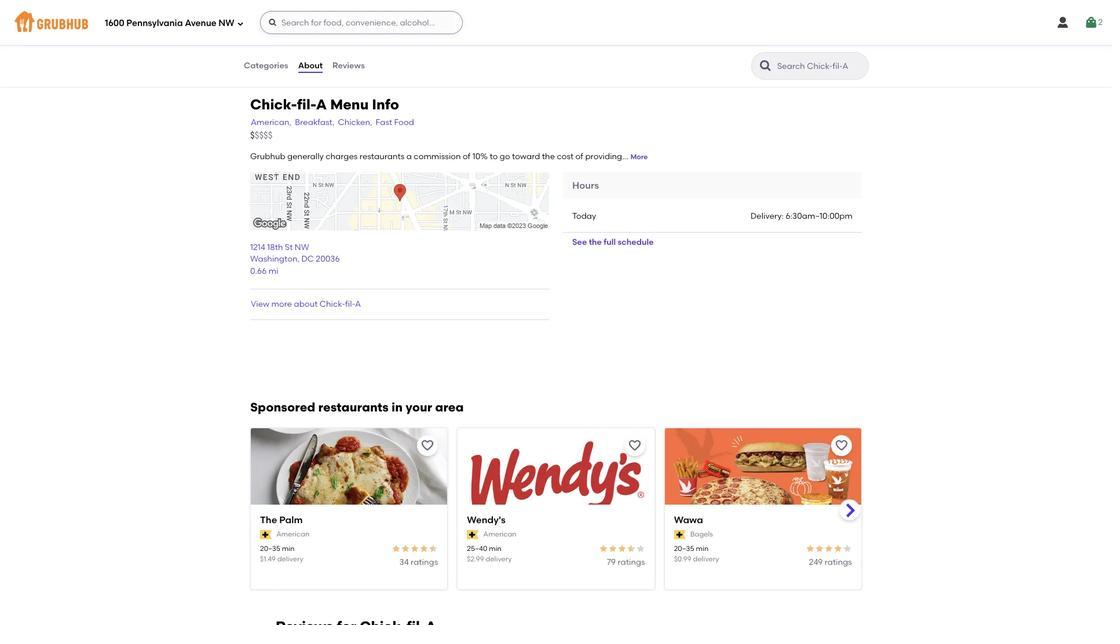 Task type: vqa. For each thing, say whether or not it's contained in the screenshot.
Tamago
no



Task type: locate. For each thing, give the bounding box(es) containing it.
min for the palm
[[282, 545, 295, 554]]

1 horizontal spatial of
[[576, 152, 584, 162]]

20–35 up $1.49
[[260, 545, 280, 554]]

search icon image
[[759, 59, 773, 73]]

3 save this restaurant image from the left
[[835, 439, 849, 453]]

3 save this restaurant button from the left
[[831, 436, 852, 457]]

2 save this restaurant button from the left
[[624, 436, 645, 457]]

the left cost
[[542, 152, 555, 162]]

min
[[282, 545, 295, 554], [489, 545, 502, 554], [696, 545, 709, 554]]

1 horizontal spatial save this restaurant image
[[628, 439, 642, 453]]

0 horizontal spatial min
[[282, 545, 295, 554]]

save this restaurant button for wawa
[[831, 436, 852, 457]]

nw inside main navigation navigation
[[219, 18, 234, 28]]

2 min from the left
[[489, 545, 502, 554]]

delivery for the palm
[[277, 556, 303, 564]]

delivery for wendy's
[[486, 556, 512, 564]]

0 vertical spatial restaurants
[[360, 152, 405, 162]]

ratings for wawa
[[825, 558, 852, 568]]

a
[[316, 96, 327, 113], [355, 300, 361, 310]]

20–35 up $0.99
[[674, 545, 695, 554]]

20–35 for wawa
[[674, 545, 695, 554]]

1 horizontal spatial the
[[589, 238, 602, 248]]

2 delivery from the left
[[486, 556, 512, 564]]

0 horizontal spatial american
[[277, 531, 310, 539]]

go
[[500, 152, 510, 162]]

charges
[[326, 152, 358, 162]]

min inside 20–35 min $1.49 delivery
[[282, 545, 295, 554]]

249
[[809, 558, 823, 568]]

nw inside 1214 18th st nw washington , dc 20036 0.66 mi
[[295, 243, 309, 253]]

2 horizontal spatial svg image
[[1085, 16, 1099, 30]]

save this restaurant button for the palm
[[417, 436, 438, 457]]

79
[[607, 558, 616, 568]]

1 horizontal spatial min
[[489, 545, 502, 554]]

0 horizontal spatial save this restaurant image
[[421, 439, 435, 453]]

fil- up breakfast,
[[297, 96, 316, 113]]

american for the palm
[[277, 531, 310, 539]]

to
[[490, 152, 498, 162]]

...
[[622, 152, 628, 162]]

2 horizontal spatial min
[[696, 545, 709, 554]]

2 american from the left
[[484, 531, 517, 539]]

area
[[435, 401, 464, 415]]

delivery right $1.49
[[277, 556, 303, 564]]

today
[[572, 212, 596, 221]]

1 horizontal spatial american
[[484, 531, 517, 539]]

1 horizontal spatial ratings
[[618, 558, 645, 568]]

hours
[[572, 180, 599, 191]]

20–35 for the palm
[[260, 545, 280, 554]]

the palm link
[[260, 515, 438, 528]]

1 min from the left
[[282, 545, 295, 554]]

3 delivery from the left
[[693, 556, 719, 564]]

2 ratings from the left
[[618, 558, 645, 568]]

chick- up 'american,'
[[250, 96, 297, 113]]

svg image
[[1056, 16, 1070, 30], [1085, 16, 1099, 30], [268, 18, 277, 27]]

palm
[[279, 515, 303, 526]]

min inside 20–35 min $0.99 delivery
[[696, 545, 709, 554]]

chicken,
[[338, 118, 372, 128]]

of
[[463, 152, 471, 162], [576, 152, 584, 162]]

sponsored
[[250, 401, 315, 415]]

in
[[392, 401, 403, 415]]

subscription pass image down the wawa
[[674, 531, 686, 540]]

1 ratings from the left
[[411, 558, 438, 568]]

american down palm
[[277, 531, 310, 539]]

1 horizontal spatial fil-
[[345, 300, 355, 310]]

1 horizontal spatial 20–35
[[674, 545, 695, 554]]

1 save this restaurant image from the left
[[421, 439, 435, 453]]

food
[[394, 118, 414, 128]]

delivery inside 25–40 min $2.99 delivery
[[486, 556, 512, 564]]

nw
[[219, 18, 234, 28], [295, 243, 309, 253]]

0 horizontal spatial 20–35
[[260, 545, 280, 554]]

delivery
[[277, 556, 303, 564], [486, 556, 512, 564], [693, 556, 719, 564]]

mi
[[269, 266, 279, 276]]

ratings right "249"
[[825, 558, 852, 568]]

0 horizontal spatial fil-
[[297, 96, 316, 113]]

25–40
[[467, 545, 487, 554]]

delivery inside 20–35 min $1.49 delivery
[[277, 556, 303, 564]]

1 horizontal spatial delivery
[[486, 556, 512, 564]]

1 horizontal spatial nw
[[295, 243, 309, 253]]

restaurants
[[360, 152, 405, 162], [318, 401, 389, 415]]

ratings for wendy's
[[618, 558, 645, 568]]

2 subscription pass image from the left
[[467, 531, 479, 540]]

2 horizontal spatial delivery
[[693, 556, 719, 564]]

svg image
[[237, 20, 244, 27]]

0.66
[[250, 266, 267, 276]]

0 horizontal spatial ratings
[[411, 558, 438, 568]]

1 delivery from the left
[[277, 556, 303, 564]]

min for wawa
[[696, 545, 709, 554]]

34
[[400, 558, 409, 568]]

3 subscription pass image from the left
[[674, 531, 686, 540]]

ratings
[[411, 558, 438, 568], [618, 558, 645, 568], [825, 558, 852, 568]]

$0.99
[[674, 556, 692, 564]]

svg image inside 2 button
[[1085, 16, 1099, 30]]

0 vertical spatial the
[[542, 152, 555, 162]]

subscription pass image up 25–40
[[467, 531, 479, 540]]

nw for st
[[295, 243, 309, 253]]

2 20–35 from the left
[[674, 545, 695, 554]]

subscription pass image down the
[[260, 531, 272, 540]]

0 horizontal spatial nw
[[219, 18, 234, 28]]

fil- right about
[[345, 300, 355, 310]]

6:30am–10:00pm
[[786, 212, 853, 221]]

1 vertical spatial chick-
[[320, 300, 345, 310]]

0 horizontal spatial the
[[542, 152, 555, 162]]

$1.49
[[260, 556, 276, 564]]

the left full
[[589, 238, 602, 248]]

1 vertical spatial fil-
[[345, 300, 355, 310]]

1 horizontal spatial svg image
[[1056, 16, 1070, 30]]

save this restaurant button for wendy's
[[624, 436, 645, 457]]

fil-
[[297, 96, 316, 113], [345, 300, 355, 310]]

categories
[[244, 61, 288, 71]]

2 horizontal spatial subscription pass image
[[674, 531, 686, 540]]

generally
[[287, 152, 324, 162]]

20–35
[[260, 545, 280, 554], [674, 545, 695, 554]]

1 save this restaurant button from the left
[[417, 436, 438, 457]]

Search for food, convenience, alcohol... search field
[[260, 11, 463, 34]]

american for wendy's
[[484, 531, 517, 539]]

Search Chick-fil-A search field
[[776, 61, 865, 72]]

reviews
[[333, 61, 365, 71]]

0 horizontal spatial chick-
[[250, 96, 297, 113]]

3 min from the left
[[696, 545, 709, 554]]

subscription pass image
[[260, 531, 272, 540], [467, 531, 479, 540], [674, 531, 686, 540]]

a right about
[[355, 300, 361, 310]]

min down palm
[[282, 545, 295, 554]]

the
[[542, 152, 555, 162], [589, 238, 602, 248]]

nw up ,
[[295, 243, 309, 253]]

commission
[[414, 152, 461, 162]]

save this restaurant button
[[417, 436, 438, 457], [624, 436, 645, 457], [831, 436, 852, 457]]

delivery right $0.99
[[693, 556, 719, 564]]

1 horizontal spatial save this restaurant button
[[624, 436, 645, 457]]

1 horizontal spatial a
[[355, 300, 361, 310]]

20–35 min $0.99 delivery
[[674, 545, 719, 564]]

save this restaurant image for wendy's
[[628, 439, 642, 453]]

1 vertical spatial nw
[[295, 243, 309, 253]]

restaurants left in
[[318, 401, 389, 415]]

info
[[372, 96, 399, 113]]

nw left svg image
[[219, 18, 234, 28]]

ratings right 79
[[618, 558, 645, 568]]

0 horizontal spatial delivery
[[277, 556, 303, 564]]

grubhub generally charges restaurants a commission of 10% to go toward the cost of providing ... more
[[250, 152, 648, 162]]

1 20–35 from the left
[[260, 545, 280, 554]]

2 horizontal spatial ratings
[[825, 558, 852, 568]]

0 horizontal spatial of
[[463, 152, 471, 162]]

a
[[407, 152, 412, 162]]

min down 'bagels'
[[696, 545, 709, 554]]

chick- right about
[[320, 300, 345, 310]]

3 ratings from the left
[[825, 558, 852, 568]]

2 horizontal spatial save this restaurant image
[[835, 439, 849, 453]]

1 horizontal spatial subscription pass image
[[467, 531, 479, 540]]

20–35 inside 20–35 min $0.99 delivery
[[674, 545, 695, 554]]

of left 10%
[[463, 152, 471, 162]]

ratings right the '34'
[[411, 558, 438, 568]]

249 ratings
[[809, 558, 852, 568]]

$$$$$
[[250, 130, 273, 141]]

star icon image
[[392, 545, 401, 554], [401, 545, 410, 554], [410, 545, 420, 554], [420, 545, 429, 554], [429, 545, 438, 554], [429, 545, 438, 554], [599, 545, 608, 554], [608, 545, 617, 554], [617, 545, 627, 554], [627, 545, 636, 554], [627, 545, 636, 554], [636, 545, 645, 554], [806, 545, 815, 554], [815, 545, 825, 554], [825, 545, 834, 554], [834, 545, 843, 554], [843, 545, 852, 554]]

20–35 min $1.49 delivery
[[260, 545, 303, 564]]

0 horizontal spatial save this restaurant button
[[417, 436, 438, 457]]

1 horizontal spatial chick-
[[320, 300, 345, 310]]

1 american from the left
[[277, 531, 310, 539]]

categories button
[[243, 45, 289, 87]]

1 subscription pass image from the left
[[260, 531, 272, 540]]

more
[[631, 153, 648, 161]]

save this restaurant image
[[421, 439, 435, 453], [628, 439, 642, 453], [835, 439, 849, 453]]

of right cost
[[576, 152, 584, 162]]

20–35 inside 20–35 min $1.49 delivery
[[260, 545, 280, 554]]

wawa logo image
[[665, 429, 862, 526]]

delivery right $2.99
[[486, 556, 512, 564]]

restaurants left the a
[[360, 152, 405, 162]]

delivery inside 20–35 min $0.99 delivery
[[693, 556, 719, 564]]

2 horizontal spatial save this restaurant button
[[831, 436, 852, 457]]

1 vertical spatial the
[[589, 238, 602, 248]]

min right 25–40
[[489, 545, 502, 554]]

american
[[277, 531, 310, 539], [484, 531, 517, 539]]

0 vertical spatial nw
[[219, 18, 234, 28]]

2 save this restaurant image from the left
[[628, 439, 642, 453]]

a up breakfast,
[[316, 96, 327, 113]]

0 horizontal spatial subscription pass image
[[260, 531, 272, 540]]

delivery: 6:30am–10:00pm
[[751, 212, 853, 221]]

american down "wendy's"
[[484, 531, 517, 539]]

view more about chick-fil-a
[[251, 300, 361, 310]]

see
[[572, 238, 587, 248]]

10%
[[473, 152, 488, 162]]

34 ratings
[[400, 558, 438, 568]]

wawa
[[674, 515, 703, 526]]

min inside 25–40 min $2.99 delivery
[[489, 545, 502, 554]]

toward
[[512, 152, 540, 162]]

wawa link
[[674, 515, 852, 528]]

0 horizontal spatial a
[[316, 96, 327, 113]]



Task type: describe. For each thing, give the bounding box(es) containing it.
wendy's
[[467, 515, 506, 526]]

the
[[260, 515, 277, 526]]

0 vertical spatial fil-
[[297, 96, 316, 113]]

american, breakfast, chicken, fast food
[[251, 118, 414, 128]]

2 of from the left
[[576, 152, 584, 162]]

delivery for wawa
[[693, 556, 719, 564]]

save this restaurant image for wawa
[[835, 439, 849, 453]]

0 vertical spatial chick-
[[250, 96, 297, 113]]

main navigation navigation
[[0, 0, 1113, 45]]

providing
[[585, 152, 622, 162]]

fast
[[376, 118, 392, 128]]

ratings for the palm
[[411, 558, 438, 568]]

the palm
[[260, 515, 303, 526]]

full
[[604, 238, 616, 248]]

more
[[272, 300, 292, 310]]

delivery:
[[751, 212, 784, 221]]

sponsored restaurants in your area
[[250, 401, 464, 415]]

0 vertical spatial a
[[316, 96, 327, 113]]

$
[[250, 130, 255, 141]]

1600
[[105, 18, 124, 28]]

save this restaurant image for the palm
[[421, 439, 435, 453]]

20036
[[316, 255, 340, 264]]

view
[[251, 300, 270, 310]]

see the full schedule
[[572, 238, 654, 248]]

more button
[[631, 153, 648, 163]]

1 vertical spatial a
[[355, 300, 361, 310]]

st
[[285, 243, 293, 253]]

chick-fil-a menu info
[[250, 96, 399, 113]]

0 horizontal spatial svg image
[[268, 18, 277, 27]]

the inside 'button'
[[589, 238, 602, 248]]

american, button
[[250, 117, 292, 130]]

dc
[[302, 255, 314, 264]]

wendy's link
[[467, 515, 645, 528]]

breakfast, button
[[294, 117, 335, 130]]

$2.99
[[467, 556, 484, 564]]

min for wendy's
[[489, 545, 502, 554]]

cost
[[557, 152, 574, 162]]

grubhub
[[250, 152, 286, 162]]

about
[[294, 300, 318, 310]]

1214 18th st nw washington , dc 20036 0.66 mi
[[250, 243, 340, 276]]

washington
[[250, 255, 298, 264]]

schedule
[[618, 238, 654, 248]]

wendy's logo image
[[458, 429, 655, 526]]

american,
[[251, 118, 292, 128]]

2
[[1099, 17, 1103, 27]]

pennsylvania
[[127, 18, 183, 28]]

avenue
[[185, 18, 217, 28]]

fast food button
[[375, 117, 415, 130]]

25–40 min $2.99 delivery
[[467, 545, 512, 564]]

1600 pennsylvania avenue nw
[[105, 18, 234, 28]]

about button
[[298, 45, 323, 87]]

nw for avenue
[[219, 18, 234, 28]]

79 ratings
[[607, 558, 645, 568]]

breakfast,
[[295, 118, 335, 128]]

,
[[298, 255, 300, 264]]

1214
[[250, 243, 265, 253]]

chicken, button
[[337, 117, 373, 130]]

1 of from the left
[[463, 152, 471, 162]]

18th
[[267, 243, 283, 253]]

about
[[298, 61, 323, 71]]

subscription pass image for wawa
[[674, 531, 686, 540]]

the palm logo image
[[251, 429, 448, 526]]

your
[[406, 401, 432, 415]]

2 button
[[1085, 12, 1103, 33]]

subscription pass image for the palm
[[260, 531, 272, 540]]

subscription pass image for wendy's
[[467, 531, 479, 540]]

1 vertical spatial restaurants
[[318, 401, 389, 415]]

menu
[[330, 96, 369, 113]]

see the full schedule button
[[563, 233, 663, 254]]

bagels
[[691, 531, 713, 539]]

reviews button
[[332, 45, 366, 87]]



